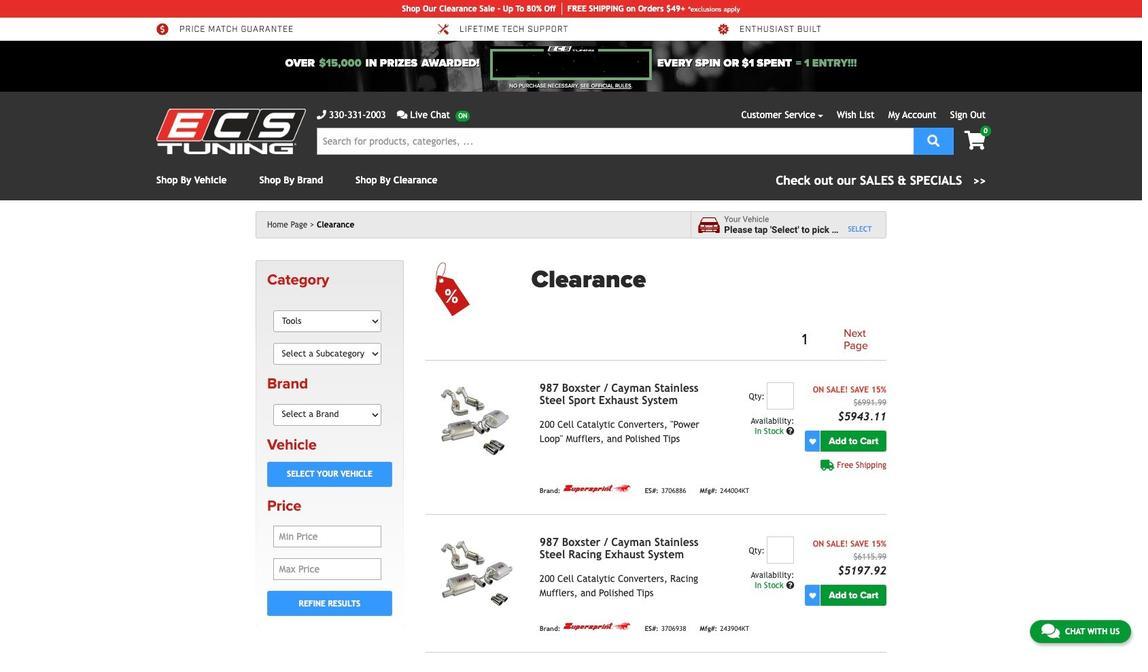 Task type: describe. For each thing, give the bounding box(es) containing it.
es#3706886 - 244004kt - 987 boxster / cayman stainless steel sport exhaust system - 200 cell catalytic converters, "power loop" mufflers, and polished tips - supersprint - porsche image
[[426, 383, 529, 460]]

question circle image
[[786, 428, 794, 436]]

Min Price number field
[[273, 526, 382, 548]]

ecs tuning 'spin to win' contest logo image
[[490, 46, 652, 80]]

es#3706938 - 243904kt - 987 boxster / cayman stainless steel racing exhaust system - 200 cell catalytic converters, racing mufflers, and polished tips - supersprint - porsche image
[[426, 537, 529, 615]]

shopping cart image
[[964, 131, 986, 150]]

supersprint - corporate logo image for es#3706886 - 244004kt - 987 boxster / cayman stainless steel sport exhaust system - 200 cell catalytic converters, "power loop" mufflers, and polished tips - supersprint - porsche image
[[563, 485, 631, 494]]

phone image
[[317, 110, 326, 120]]

ecs tuning image
[[156, 109, 306, 154]]

paginated product list navigation navigation
[[532, 326, 887, 355]]



Task type: vqa. For each thing, say whether or not it's contained in the screenshot.
the desire
no



Task type: locate. For each thing, give the bounding box(es) containing it.
Search text field
[[317, 128, 914, 155]]

supersprint - corporate logo image for es#3706938 - 243904kt - 987 boxster / cayman stainless steel racing exhaust system - 200 cell catalytic converters, racing mufflers, and polished tips - supersprint - porsche image
[[563, 623, 631, 632]]

2 add to wish list image from the top
[[809, 593, 816, 599]]

add to wish list image for question circle image
[[809, 438, 816, 445]]

add to wish list image
[[809, 438, 816, 445], [809, 593, 816, 599]]

0 vertical spatial supersprint - corporate logo image
[[563, 485, 631, 494]]

None number field
[[767, 383, 794, 410], [767, 537, 794, 564], [767, 383, 794, 410], [767, 537, 794, 564]]

1 supersprint - corporate logo image from the top
[[563, 485, 631, 494]]

question circle image
[[786, 582, 794, 590]]

comments image
[[397, 110, 408, 120]]

supersprint - corporate logo image
[[563, 485, 631, 494], [563, 623, 631, 632]]

1 add to wish list image from the top
[[809, 438, 816, 445]]

comments image
[[1042, 624, 1060, 640]]

1 vertical spatial supersprint - corporate logo image
[[563, 623, 631, 632]]

1 vertical spatial add to wish list image
[[809, 593, 816, 599]]

Max Price number field
[[273, 559, 382, 581]]

add to wish list image for question circle icon
[[809, 593, 816, 599]]

2 supersprint - corporate logo image from the top
[[563, 623, 631, 632]]

0 vertical spatial add to wish list image
[[809, 438, 816, 445]]

search image
[[928, 134, 940, 147]]



